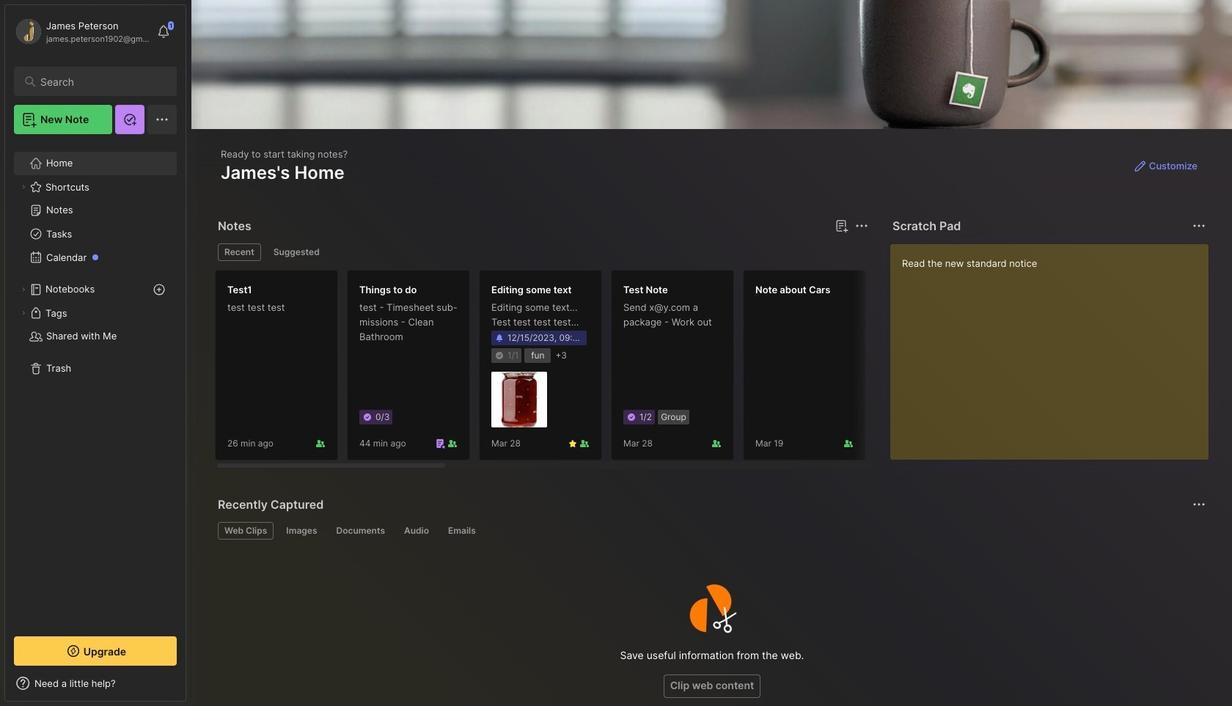 Task type: describe. For each thing, give the bounding box(es) containing it.
thumbnail image
[[492, 372, 547, 428]]

WHAT'S NEW field
[[5, 672, 186, 696]]

none search field inside main element
[[40, 73, 164, 90]]

Account field
[[14, 17, 150, 46]]

Search text field
[[40, 75, 164, 89]]

click to collapse image
[[185, 679, 196, 697]]



Task type: locate. For each thing, give the bounding box(es) containing it.
row group
[[215, 270, 1233, 470]]

tab list
[[218, 244, 866, 261], [218, 522, 1204, 540]]

2 tab list from the top
[[218, 522, 1204, 540]]

1 vertical spatial tab list
[[218, 522, 1204, 540]]

expand notebooks image
[[19, 285, 28, 294]]

tree inside main element
[[5, 143, 186, 624]]

1 tab list from the top
[[218, 244, 866, 261]]

None search field
[[40, 73, 164, 90]]

tree
[[5, 143, 186, 624]]

main element
[[0, 0, 191, 707]]

More actions field
[[852, 216, 872, 236], [1189, 216, 1210, 236], [1189, 495, 1210, 515]]

Start writing… text field
[[902, 244, 1208, 448]]

0 vertical spatial tab list
[[218, 244, 866, 261]]

more actions image
[[853, 217, 871, 235], [1191, 217, 1208, 235], [1191, 496, 1208, 514]]

expand tags image
[[19, 309, 28, 318]]

tab
[[218, 244, 261, 261], [267, 244, 326, 261], [218, 522, 274, 540], [280, 522, 324, 540], [330, 522, 392, 540], [398, 522, 436, 540], [442, 522, 483, 540]]



Task type: vqa. For each thing, say whether or not it's contained in the screenshot.
the Expand Notebooks Icon
yes



